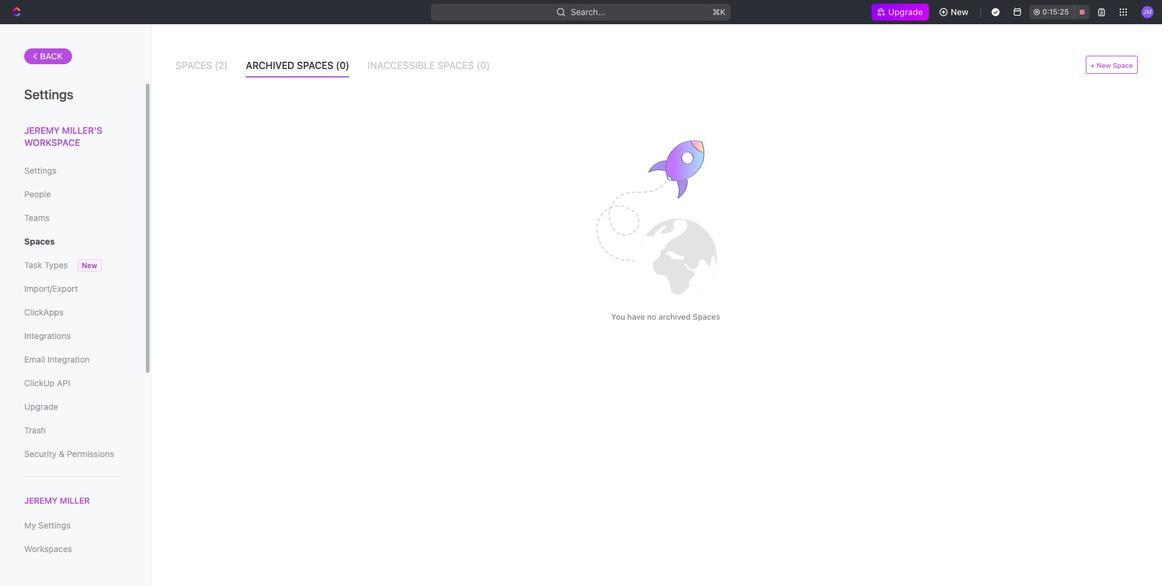 Task type: vqa. For each thing, say whether or not it's contained in the screenshot.
third REMINDER
no



Task type: locate. For each thing, give the bounding box(es) containing it.
people link
[[24, 184, 120, 205]]

1 vertical spatial settings
[[24, 165, 57, 176]]

back link
[[24, 48, 72, 64]]

jeremy miller
[[24, 495, 90, 506]]

upgrade
[[889, 7, 923, 17], [24, 401, 58, 412]]

permissions
[[67, 449, 114, 459]]

jeremy for jeremy miller
[[24, 495, 58, 506]]

(0)
[[336, 60, 349, 71], [477, 60, 490, 71]]

1 vertical spatial new
[[1097, 61, 1111, 69]]

teams link
[[24, 208, 120, 228]]

1 vertical spatial jeremy
[[24, 495, 58, 506]]

jm button
[[1138, 2, 1158, 22]]

jeremy up my settings at the bottom left of page
[[24, 495, 58, 506]]

0 vertical spatial jeremy
[[24, 125, 60, 136]]

security & permissions link
[[24, 444, 120, 464]]

2 jeremy from the top
[[24, 495, 58, 506]]

trash
[[24, 425, 46, 435]]

upgrade link left new button
[[872, 4, 929, 21]]

people
[[24, 189, 51, 199]]

1 horizontal spatial upgrade link
[[872, 4, 929, 21]]

1 vertical spatial upgrade
[[24, 401, 58, 412]]

+
[[1091, 61, 1095, 69]]

my settings link
[[24, 515, 120, 536]]

new button
[[934, 2, 976, 22]]

(0) for archived spaces (0)
[[336, 60, 349, 71]]

(2)
[[215, 60, 228, 71]]

jeremy up workspace
[[24, 125, 60, 136]]

spaces (2)
[[176, 60, 228, 71]]

inaccessible
[[368, 60, 435, 71]]

my
[[24, 520, 36, 531]]

2 vertical spatial settings
[[38, 520, 71, 531]]

space
[[1113, 61, 1133, 69]]

0 horizontal spatial (0)
[[336, 60, 349, 71]]

integrations link
[[24, 326, 120, 346]]

+ new space
[[1091, 61, 1133, 69]]

0 vertical spatial settings
[[24, 87, 74, 102]]

clickup api
[[24, 378, 70, 388]]

spaces down teams
[[24, 236, 55, 246]]

email integration
[[24, 354, 90, 364]]

1 vertical spatial upgrade link
[[24, 397, 120, 417]]

jeremy
[[24, 125, 60, 136], [24, 495, 58, 506]]

0 horizontal spatial new
[[82, 261, 97, 270]]

spaces left (2)
[[176, 60, 212, 71]]

spaces right archived
[[297, 60, 334, 71]]

settings link
[[24, 160, 120, 181]]

archived
[[246, 60, 294, 71]]

0 vertical spatial upgrade link
[[872, 4, 929, 21]]

jm
[[1144, 8, 1152, 15]]

2 (0) from the left
[[477, 60, 490, 71]]

0 vertical spatial upgrade
[[889, 7, 923, 17]]

search...
[[571, 7, 606, 17]]

upgrade left new button
[[889, 7, 923, 17]]

upgrade down clickup
[[24, 401, 58, 412]]

upgrade link up trash link
[[24, 397, 120, 417]]

clickup api link
[[24, 373, 120, 394]]

1 jeremy from the top
[[24, 125, 60, 136]]

settings
[[24, 87, 74, 102], [24, 165, 57, 176], [38, 520, 71, 531]]

settings down back link
[[24, 87, 74, 102]]

settings up people
[[24, 165, 57, 176]]

new
[[951, 7, 969, 17], [1097, 61, 1111, 69], [82, 261, 97, 270]]

workspaces
[[24, 544, 72, 554]]

1 horizontal spatial (0)
[[477, 60, 490, 71]]

1 horizontal spatial new
[[951, 7, 969, 17]]

spaces
[[176, 60, 212, 71], [297, 60, 334, 71], [438, 60, 474, 71], [24, 236, 55, 246], [693, 312, 721, 321]]

0 vertical spatial new
[[951, 7, 969, 17]]

email
[[24, 354, 45, 364]]

have
[[628, 312, 645, 321]]

spaces link
[[24, 231, 120, 252]]

you have no archived spaces
[[611, 312, 721, 321]]

jeremy inside jeremy miller's workspace
[[24, 125, 60, 136]]

import/export
[[24, 283, 78, 294]]

my settings
[[24, 520, 71, 531]]

upgrade link
[[872, 4, 929, 21], [24, 397, 120, 417]]

clickup
[[24, 378, 55, 388]]

0:15:25
[[1043, 7, 1069, 16]]

settings right my
[[38, 520, 71, 531]]

1 (0) from the left
[[336, 60, 349, 71]]

0 horizontal spatial upgrade
[[24, 401, 58, 412]]

back
[[40, 51, 63, 61]]

2 vertical spatial new
[[82, 261, 97, 270]]



Task type: describe. For each thing, give the bounding box(es) containing it.
archived spaces (0)
[[246, 60, 349, 71]]

new inside button
[[951, 7, 969, 17]]

teams
[[24, 213, 50, 223]]

types
[[44, 260, 68, 270]]

(0) for inaccessible spaces (0)
[[477, 60, 490, 71]]

task types
[[24, 260, 68, 270]]

security & permissions
[[24, 449, 114, 459]]

spaces inside 'link'
[[24, 236, 55, 246]]

api
[[57, 378, 70, 388]]

trash link
[[24, 420, 120, 441]]

&
[[59, 449, 65, 459]]

2 horizontal spatial new
[[1097, 61, 1111, 69]]

clickapps
[[24, 307, 64, 317]]

email integration link
[[24, 349, 120, 370]]

settings element
[[0, 24, 151, 586]]

miller
[[60, 495, 90, 506]]

integration
[[47, 354, 90, 364]]

import/export link
[[24, 279, 120, 299]]

upgrade inside "settings" element
[[24, 401, 58, 412]]

archived
[[659, 312, 691, 321]]

1 horizontal spatial upgrade
[[889, 7, 923, 17]]

0:15:25 button
[[1030, 5, 1090, 19]]

workspaces link
[[24, 539, 120, 560]]

⌘k
[[713, 7, 726, 17]]

security
[[24, 449, 56, 459]]

jeremy for jeremy miller's workspace
[[24, 125, 60, 136]]

0 horizontal spatial upgrade link
[[24, 397, 120, 417]]

integrations
[[24, 331, 71, 341]]

spaces right inaccessible
[[438, 60, 474, 71]]

no
[[647, 312, 657, 321]]

spaces right archived on the bottom right of the page
[[693, 312, 721, 321]]

task
[[24, 260, 42, 270]]

workspace
[[24, 137, 80, 147]]

jeremy miller's workspace
[[24, 125, 102, 147]]

settings inside settings link
[[24, 165, 57, 176]]

you
[[611, 312, 625, 321]]

new inside "settings" element
[[82, 261, 97, 270]]

clickapps link
[[24, 302, 120, 323]]

settings inside my settings link
[[38, 520, 71, 531]]

miller's
[[62, 125, 102, 136]]

inaccessible spaces (0)
[[368, 60, 490, 71]]



